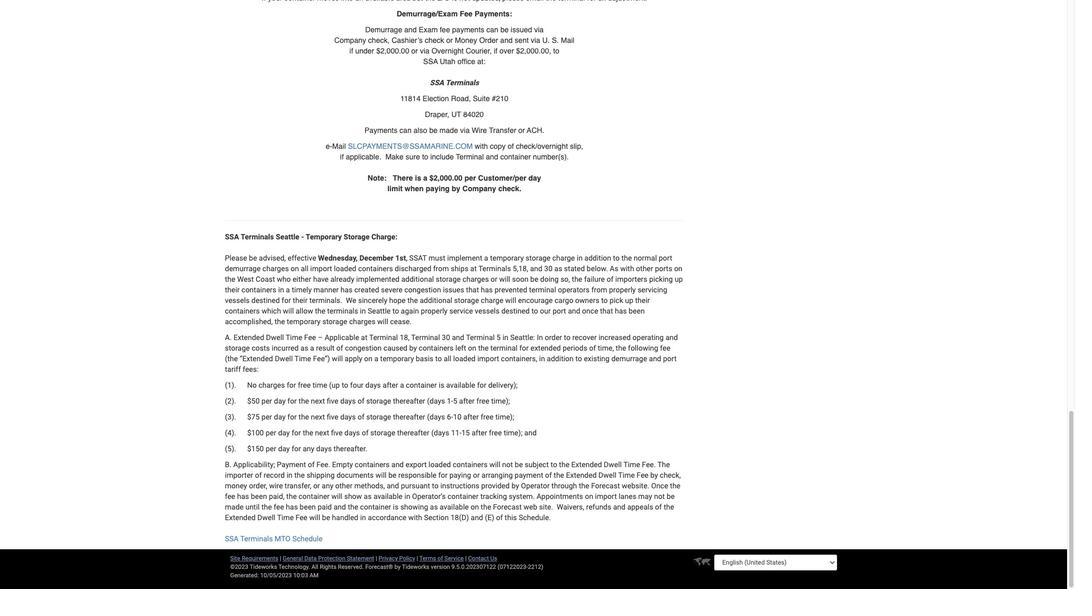 Task type: describe. For each thing, give the bounding box(es) containing it.
be up the payment
[[515, 461, 523, 469]]

check/overnight
[[516, 142, 568, 151]]

charge:
[[372, 233, 398, 241]]

either
[[293, 275, 311, 284]]

charges down terminals
[[349, 318, 376, 326]]

by up once
[[650, 471, 658, 480]]

in up 'stated'
[[577, 254, 583, 262]]

has left prevented
[[481, 286, 493, 294]]

customer/per
[[478, 174, 526, 182]]

general data protection statement link
[[283, 556, 374, 562]]

and right operating
[[666, 333, 678, 342]]

and down lanes
[[613, 503, 626, 512]]

0 horizontal spatial 5
[[453, 397, 457, 406]]

to down periods at the bottom
[[576, 355, 582, 363]]

thereafter for 6-
[[393, 413, 425, 421]]

after for 11-
[[472, 429, 487, 437]]

1 horizontal spatial vessels
[[475, 307, 500, 315]]

import inside the a. extended dwell time fee – applicable at terminal 18, terminal 30 and terminal 5 in seattle: in order to recover increased operating and storage costs incurred as a result of congestion caused by containers left on the terminal for extended periods of time, the following fee (the "extended dwell time fee") will apply on a temporary basis to all loaded import containers, in addition to existing demurrage and port tariff fees:
[[477, 355, 499, 363]]

storage down (3).      $75 per day for the next five days of storage thereafter (days 6-10 after free time);
[[370, 429, 395, 437]]

can inside demurrage and exam fee payments can be issued via company check, cashier's check or money order and sent via u. s. mail if under $2,000.00 or via overnight courier, if over $2,000.00, to ssa utah office at:
[[486, 26, 498, 34]]

office
[[458, 57, 475, 66]]

dwell up refunds
[[599, 471, 617, 480]]

dwell down until
[[257, 514, 275, 522]]

via up u.
[[534, 26, 544, 34]]

of up the shipping
[[308, 461, 315, 469]]

or inside ', ssat must implement a temporary storage charge in addition to the normal port demurrage charges on all import loaded containers discharged from ships at terminals 5,18, and 30 as stated below. as with other ports on the west coast who either have already implemented additional storage charges or will soon be doing so, the failure of importers picking up their containers in a timely manner has created severe congestion issues that has prevented terminal operators from properly servicing vessels destined for their terminals.  we sincerely hope the additional storage charge will encourage cargo owners to pick up their containers which will allow the terminals in seattle to again properly service vessels destined to our port and once that has been accomplished, the temporary storage charges will cease.'
[[491, 275, 498, 284]]

schedule
[[292, 535, 323, 543]]

dwell up the incurred
[[266, 333, 284, 342]]

of up order,
[[255, 471, 262, 480]]

b.
[[225, 461, 232, 469]]

by inside note:   there is a $2,000.00 per customer/per day limit when paying by company check.
[[452, 185, 460, 193]]

and left (e)
[[471, 514, 483, 522]]

schedule.
[[519, 514, 551, 522]]

once
[[651, 482, 668, 490]]

been inside ', ssat must implement a temporary storage charge in addition to the normal port demurrage charges on all import loaded containers discharged from ships at terminals 5,18, and 30 as stated below. as with other ports on the west coast who either have already implemented additional storage charges or will soon be doing so, the failure of importers picking up their containers in a timely manner has created severe congestion issues that has prevented terminal operators from properly servicing vessels destined for their terminals.  we sincerely hope the additional storage charge will encourage cargo owners to pick up their containers which will allow the terminals in seattle to again properly service vessels destined to our port and once that has been accomplished, the temporary storage charges will cease.'
[[629, 307, 645, 315]]

next for $100
[[315, 429, 329, 437]]

note:   there is a $2,000.00 per customer/per day limit when paying by company check.
[[368, 174, 541, 193]]

and left export
[[392, 461, 404, 469]]

0 horizontal spatial vessels
[[225, 296, 250, 305]]

(days for 11-
[[431, 429, 449, 437]]

utah
[[440, 57, 456, 66]]

thereafter.
[[334, 445, 367, 453]]

payments:
[[475, 10, 512, 18]]

of right (e)
[[496, 514, 503, 522]]

$2,000.00 inside note:   there is a $2,000.00 per customer/per day limit when paying by company check.
[[430, 174, 463, 182]]

per for (2).      $50 per day for the next five days of storage thereafter (days 1-5 after free time);
[[262, 397, 272, 406]]

ships
[[451, 265, 469, 273]]

a. extended dwell time fee – applicable at terminal 18, terminal 30 and terminal 5 in seattle: in order to recover increased operating and storage costs incurred as a result of congestion caused by containers left on the terminal for extended periods of time, the following fee (the "extended dwell time fee") will apply on a temporary basis to all loaded import containers, in addition to existing demurrage and port tariff fees:
[[225, 333, 678, 374]]

am
[[310, 572, 319, 579]]

1 horizontal spatial properly
[[609, 286, 636, 294]]

e-mail slcpayments@ssamarine.com with copy of check/overnight slip, if applicable.  make sure to include terminal and container number(s).
[[326, 142, 583, 161]]

1 vertical spatial can
[[400, 126, 412, 135]]

15
[[462, 429, 470, 437]]

day for (2).      $50 per day for the next five days of storage thereafter (days 1-5 after free time);
[[274, 397, 286, 406]]

ssa for ssa terminals
[[430, 79, 444, 87]]

handled
[[332, 514, 358, 522]]

requirements
[[242, 556, 278, 562]]

and down cargo
[[568, 307, 580, 315]]

may
[[638, 492, 652, 501]]

of inside "site requirements | general data protection statement | privacy policy | terms of service | contact us ©2023 tideworks technology. all rights reserved. forecast® by tideworks version 9.5.0.202307122 (07122023-2212) generated: 10/05/2023 10:03 am"
[[438, 556, 443, 562]]

$2,000.00,
[[516, 47, 551, 55]]

as up section
[[430, 503, 438, 512]]

include
[[430, 153, 454, 161]]

will down paid
[[309, 514, 320, 522]]

result
[[316, 344, 335, 353]]

4 | from the left
[[465, 556, 467, 562]]

costs
[[252, 344, 270, 353]]

dwell down the incurred
[[275, 355, 293, 363]]

to up periods at the bottom
[[564, 333, 571, 342]]

containers up accomplished,
[[225, 307, 260, 315]]

0 horizontal spatial charge
[[481, 296, 504, 305]]

periods
[[563, 344, 587, 353]]

day for (4).      $100 per day for the next five days of storage thereafter (days 11-15 after free time); and
[[278, 429, 290, 437]]

fee inside the a. extended dwell time fee – applicable at terminal 18, terminal 30 and terminal 5 in seattle: in order to recover increased operating and storage costs incurred as a result of congestion caused by containers left on the terminal for extended periods of time, the following fee (the "extended dwell time fee") will apply on a temporary basis to all loaded import containers, in addition to existing demurrage and port tariff fees:
[[304, 333, 316, 342]]

terminals.
[[309, 296, 342, 305]]

1-
[[447, 397, 453, 406]]

1 horizontal spatial forecast
[[591, 482, 620, 490]]

containers down december
[[358, 265, 393, 273]]

days left thereafter.
[[316, 445, 332, 453]]

to right basis
[[435, 355, 442, 363]]

terminal inside ', ssat must implement a temporary storage charge in addition to the normal port demurrage charges on all import loaded containers discharged from ships at terminals 5,18, and 30 as stated below. as with other ports on the west coast who either have already implemented additional storage charges or will soon be doing so, the failure of importers picking up their containers in a timely manner has created severe congestion issues that has prevented terminal operators from properly servicing vessels destined for their terminals.  we sincerely hope the additional storage charge will encourage cargo owners to pick up their containers which will allow the terminals in seattle to again properly service vessels destined to our port and once that has been accomplished, the temporary storage charges will cease.'
[[529, 286, 556, 294]]

technology.
[[278, 564, 310, 571]]

check, inside demurrage and exam fee payments can be issued via company check, cashier's check or money order and sent via u. s. mail if under $2,000.00 or via overnight courier, if over $2,000.00, to ssa utah office at:
[[368, 36, 390, 45]]

under
[[355, 47, 374, 55]]

delivery);
[[488, 381, 518, 390]]

2 vertical spatial been
[[300, 503, 316, 512]]

terminals for ssa terminals seattle - temporary storage charge:
[[241, 233, 274, 241]]

1 | from the left
[[280, 556, 281, 562]]

for inside b. applicability; payment of fee. empty containers and export loaded containers will not be subject to the extended dwell time fee. the importer of record in the shipping documents will be responsible for paying or arranging payment of the extended dwell time fee by check, money order, wire transfer, or any other methods, and pursuant to instructions provided by operator through the forecast website. once the fee has been paid, the container will show as available in operator's container tracking system. appointments on import lanes may not be made until the fee has been paid and the container is showing as available on the forecast web site.  waivers, refunds and appeals of the extended dwell time fee will be handled in accordance with section 18(d) and (e) of this schedule.
[[438, 471, 448, 480]]

container down instructions
[[448, 492, 479, 501]]

paid
[[318, 503, 332, 512]]

five for $100
[[331, 429, 343, 437]]

via down check
[[420, 47, 430, 55]]

0 horizontal spatial from
[[433, 265, 449, 273]]

or down the shipping
[[313, 482, 320, 490]]

time); for (2).      $50 per day for the next five days of storage thereafter (days 1-5 after free time);
[[491, 397, 510, 406]]

(1).      no charges for free time (up to four days after a container is available for delivery);
[[225, 381, 518, 390]]

site requirements | general data protection statement | privacy policy | terms of service | contact us ©2023 tideworks technology. all rights reserved. forecast® by tideworks version 9.5.0.202307122 (07122023-2212) generated: 10/05/2023 10:03 am
[[230, 556, 543, 579]]

0 vertical spatial port
[[659, 254, 672, 262]]

0 horizontal spatial been
[[251, 492, 267, 501]]

payments
[[365, 126, 398, 135]]

after for 6-
[[463, 413, 479, 421]]

of down applicable
[[336, 344, 343, 353]]

has down pick
[[615, 307, 627, 315]]

privacy policy link
[[379, 556, 415, 562]]

18,
[[400, 333, 410, 342]]

be down paid
[[322, 514, 330, 522]]

number(s).
[[533, 153, 569, 161]]

charges down the advised,
[[263, 265, 289, 273]]

has down transfer, at the bottom left
[[286, 503, 298, 512]]

at:
[[477, 57, 486, 66]]

paying inside note:   there is a $2,000.00 per customer/per day limit when paying by company check.
[[426, 185, 450, 193]]

congestion inside the a. extended dwell time fee – applicable at terminal 18, terminal 30 and terminal 5 in seattle: in order to recover increased operating and storage costs incurred as a result of congestion caused by containers left on the terminal for extended periods of time, the following fee (the "extended dwell time fee") will apply on a temporary basis to all loaded import containers, in addition to existing demurrage and port tariff fees:
[[345, 344, 382, 353]]

2 fee. from the left
[[642, 461, 656, 469]]

payment
[[515, 471, 543, 480]]

storage up issues
[[436, 275, 461, 284]]

forecast®
[[365, 564, 393, 571]]

and up the cashier's
[[404, 26, 417, 34]]

loaded inside the a. extended dwell time fee – applicable at terminal 18, terminal 30 and terminal 5 in seattle: in order to recover increased operating and storage costs incurred as a result of congestion caused by containers left on the terminal for extended periods of time, the following fee (the "extended dwell time fee") will apply on a temporary basis to all loaded import containers, in addition to existing demurrage and port tariff fees:
[[453, 355, 476, 363]]

encourage
[[518, 296, 553, 305]]

operator's
[[412, 492, 446, 501]]

container up paid
[[299, 492, 330, 501]]

tideworks
[[402, 564, 429, 571]]

1 horizontal spatial from
[[592, 286, 607, 294]]

(e)
[[485, 514, 494, 522]]

be right please
[[249, 254, 257, 262]]

11-
[[451, 429, 462, 437]]

will up methods,
[[376, 471, 387, 480]]

per inside note:   there is a $2,000.00 per customer/per day limit when paying by company check.
[[465, 174, 476, 182]]

1 horizontal spatial up
[[675, 275, 683, 284]]

day for (3).      $75 per day for the next five days of storage thereafter (days 6-10 after free time);
[[274, 413, 286, 421]]

to inside demurrage and exam fee payments can be issued via company check, cashier's check or money order and sent via u. s. mail if under $2,000.00 or via overnight courier, if over $2,000.00, to ssa utah office at:
[[553, 47, 559, 55]]

record
[[264, 471, 285, 480]]

will up paid
[[331, 492, 342, 501]]

to right (up
[[342, 381, 348, 390]]

by inside "site requirements | general data protection statement | privacy policy | terms of service | contact us ©2023 tideworks technology. all rights reserved. forecast® by tideworks version 9.5.0.202307122 (07122023-2212) generated: 10/05/2023 10:03 am"
[[395, 564, 401, 571]]

of right appeals
[[655, 503, 662, 512]]

2 horizontal spatial if
[[494, 47, 498, 55]]

days for 6-
[[340, 413, 356, 421]]

storage up (4).      $100 per day for the next five days of storage thereafter (days 11-15 after free time); and on the bottom left of page
[[366, 413, 391, 421]]

with inside e-mail slcpayments@ssamarine.com with copy of check/overnight slip, if applicable.  make sure to include terminal and container number(s).
[[475, 142, 488, 151]]

1 vertical spatial destined
[[501, 307, 530, 315]]

1 fee. from the left
[[317, 461, 330, 469]]

fee up website.
[[637, 471, 649, 480]]

a down 'who'
[[286, 286, 290, 294]]

refunds
[[586, 503, 611, 512]]

2 horizontal spatial is
[[439, 381, 444, 390]]

charges right no
[[259, 381, 285, 390]]

fee down paid,
[[274, 503, 284, 512]]

will up prevented
[[499, 275, 510, 284]]

container up accordance
[[360, 503, 391, 512]]

1 vertical spatial available
[[374, 492, 403, 501]]

0 horizontal spatial forecast
[[493, 503, 522, 512]]

cease.
[[390, 318, 412, 326]]

storage down (1).      no charges for free time (up to four days after a container is available for delivery);
[[366, 397, 391, 406]]

or left ach.
[[518, 126, 525, 135]]

terminal up left
[[466, 333, 495, 342]]

to down hope
[[393, 307, 399, 315]]

to up "operator's"
[[432, 482, 439, 490]]

1 vertical spatial additional
[[420, 296, 452, 305]]

provided
[[481, 482, 510, 490]]

fee up schedule
[[296, 514, 307, 522]]

demurrage inside the a. extended dwell time fee – applicable at terminal 18, terminal 30 and terminal 5 in seattle: in order to recover increased operating and storage costs incurred as a result of congestion caused by containers left on the terminal for extended periods of time, the following fee (the "extended dwell time fee") will apply on a temporary basis to all loaded import containers, in addition to existing demurrage and port tariff fees:
[[612, 355, 647, 363]]

failure
[[584, 275, 605, 284]]

have
[[313, 275, 329, 284]]

december
[[360, 254, 394, 262]]

0 vertical spatial that
[[466, 286, 479, 294]]

and up subject
[[524, 429, 537, 437]]

fee inside the a. extended dwell time fee – applicable at terminal 18, terminal 30 and terminal 5 in seattle: in order to recover increased operating and storage costs incurred as a result of congestion caused by containers left on the terminal for extended periods of time, the following fee (the "extended dwell time fee") will apply on a temporary basis to all loaded import containers, in addition to existing demurrage and port tariff fees:
[[660, 344, 671, 353]]

existing
[[584, 355, 610, 363]]

through
[[552, 482, 577, 490]]

following
[[628, 344, 658, 353]]

cargo
[[555, 296, 573, 305]]

in
[[537, 333, 543, 342]]

again
[[401, 307, 419, 315]]

of inside e-mail slcpayments@ssamarine.com with copy of check/overnight slip, if applicable.  make sure to include terminal and container number(s).
[[508, 142, 514, 151]]

payments
[[452, 26, 484, 34]]

hope
[[389, 296, 406, 305]]

show
[[344, 492, 362, 501]]

0 horizontal spatial properly
[[421, 307, 448, 315]]

and up left
[[452, 333, 464, 342]]

free for (2).      $50 per day for the next five days of storage thereafter (days 1-5 after free time);
[[477, 397, 489, 406]]

our
[[540, 307, 551, 315]]

made inside b. applicability; payment of fee. empty containers and export loaded containers will not be subject to the extended dwell time fee. the importer of record in the shipping documents will be responsible for paying or arranging payment of the extended dwell time fee by check, money order, wire transfer, or any other methods, and pursuant to instructions provided by operator through the forecast website. once the fee has been paid, the container will show as available in operator's container tracking system. appointments on import lanes may not be made until the fee has been paid and the container is showing as available on the forecast web site.  waivers, refunds and appeals of the extended dwell time fee will be handled in accordance with section 18(d) and (e) of this schedule.
[[225, 503, 244, 512]]

terminals for ssa terminals
[[446, 79, 479, 87]]

demurrage
[[365, 26, 402, 34]]

30 inside the a. extended dwell time fee – applicable at terminal 18, terminal 30 and terminal 5 in seattle: in order to recover increased operating and storage costs incurred as a result of congestion caused by containers left on the terminal for extended periods of time, the following fee (the "extended dwell time fee") will apply on a temporary basis to all loaded import containers, in addition to existing demurrage and port tariff fees:
[[442, 333, 450, 342]]

methods,
[[354, 482, 385, 490]]

18(d)
[[451, 514, 469, 522]]

section
[[424, 514, 449, 522]]

all inside the a. extended dwell time fee – applicable at terminal 18, terminal 30 and terminal 5 in seattle: in order to recover increased operating and storage costs incurred as a result of congestion caused by containers left on the terminal for extended periods of time, the following fee (the "extended dwell time fee") will apply on a temporary basis to all loaded import containers, in addition to existing demurrage and port tariff fees:
[[444, 355, 451, 363]]

of down (3).      $75 per day for the next five days of storage thereafter (days 6-10 after free time);
[[362, 429, 369, 437]]

containers,
[[501, 355, 537, 363]]

for inside the a. extended dwell time fee – applicable at terminal 18, terminal 30 and terminal 5 in seattle: in order to recover increased operating and storage costs incurred as a result of congestion caused by containers left on the terminal for extended periods of time, the following fee (the "extended dwell time fee") will apply on a temporary basis to all loaded import containers, in addition to existing demurrage and port tariff fees:
[[519, 344, 529, 353]]

and up handled
[[334, 503, 346, 512]]

protection
[[318, 556, 345, 562]]

timely
[[292, 286, 312, 294]]

and down following
[[649, 355, 661, 363]]

storage
[[344, 233, 370, 241]]

to left pick
[[601, 296, 608, 305]]

terminals inside ', ssat must implement a temporary storage charge in addition to the normal port demurrage charges on all import loaded containers discharged from ships at terminals 5,18, and 30 as stated below. as with other ports on the west coast who either have already implemented additional storage charges or will soon be doing so, the failure of importers picking up their containers in a timely manner has created severe congestion issues that has prevented terminal operators from properly servicing vessels destined for their terminals.  we sincerely hope the additional storage charge will encourage cargo owners to pick up their containers which will allow the terminals in seattle to again properly service vessels destined to our port and once that has been accomplished, the temporary storage charges will cease.'
[[479, 265, 511, 273]]

containers up instructions
[[453, 461, 488, 469]]

as
[[610, 265, 619, 273]]

0 vertical spatial available
[[446, 381, 475, 390]]

be down once
[[667, 492, 675, 501]]

(2).      $50 per day for the next five days of storage thereafter (days 1-5 after free time);
[[225, 397, 510, 406]]

at inside the a. extended dwell time fee – applicable at terminal 18, terminal 30 and terminal 5 in seattle: in order to recover increased operating and storage costs incurred as a result of congestion caused by containers left on the terminal for extended periods of time, the following fee (the "extended dwell time fee") will apply on a temporary basis to all loaded import containers, in addition to existing demurrage and port tariff fees:
[[361, 333, 368, 342]]

0 vertical spatial made
[[440, 126, 458, 135]]

in down sincerely
[[360, 307, 366, 315]]

time,
[[598, 344, 614, 353]]

apply
[[345, 355, 362, 363]]

via left wire
[[460, 126, 470, 135]]

(days for 1-
[[427, 397, 445, 406]]

1 vertical spatial not
[[654, 492, 665, 501]]

per for (4).      $100 per day for the next five days of storage thereafter (days 11-15 after free time); and
[[266, 429, 276, 437]]

1 horizontal spatial if
[[350, 47, 353, 55]]

be left responsible
[[388, 471, 397, 480]]

"extended
[[240, 355, 273, 363]]

slcpayments@ssamarine.com
[[348, 142, 473, 151]]

$150
[[247, 445, 264, 453]]

extended inside the a. extended dwell time fee – applicable at terminal 18, terminal 30 and terminal 5 in seattle: in order to recover increased operating and storage costs incurred as a result of congestion caused by containers left on the terminal for extended periods of time, the following fee (the "extended dwell time fee") will apply on a temporary basis to all loaded import containers, in addition to existing demurrage and port tariff fees:
[[234, 333, 264, 342]]

for inside ', ssat must implement a temporary storage charge in addition to the normal port demurrage charges on all import loaded containers discharged from ships at terminals 5,18, and 30 as stated below. as with other ports on the west coast who either have already implemented additional storage charges or will soon be doing so, the failure of importers picking up their containers in a timely manner has created severe congestion issues that has prevented terminal operators from properly servicing vessels destined for their terminals.  we sincerely hope the additional storage charge will encourage cargo owners to pick up their containers which will allow the terminals in seattle to again properly service vessels destined to our port and once that has been accomplished, the temporary storage charges will cease.'
[[282, 296, 291, 305]]

has down money
[[237, 492, 249, 501]]

subject
[[525, 461, 549, 469]]

will left 'allow'
[[283, 307, 294, 315]]

check
[[425, 36, 444, 45]]

as inside ', ssat must implement a temporary storage charge in addition to the normal port demurrage charges on all import loaded containers discharged from ships at terminals 5,18, and 30 as stated below. as with other ports on the west coast who either have already implemented additional storage charges or will soon be doing so, the failure of importers picking up their containers in a timely manner has created severe congestion issues that has prevented terminal operators from properly servicing vessels destined for their terminals.  we sincerely hope the additional storage charge will encourage cargo owners to pick up their containers which will allow the terminals in seattle to again properly service vessels destined to our port and once that has been accomplished, the temporary storage charges will cease.'
[[554, 265, 562, 273]]

or up overnight
[[446, 36, 453, 45]]

data
[[304, 556, 317, 562]]

fee down money
[[225, 492, 235, 501]]

1 horizontal spatial their
[[293, 296, 308, 305]]

on down instructions
[[471, 503, 479, 512]]

a left result
[[310, 344, 314, 353]]

after up (2).      $50 per day for the next five days of storage thereafter (days 1-5 after free time);
[[383, 381, 398, 390]]

please be advised, effective wednesday, december 1st
[[225, 254, 406, 262]]

2 horizontal spatial their
[[635, 296, 650, 305]]

to left our in the right of the page
[[532, 307, 538, 315]]

if inside e-mail slcpayments@ssamarine.com with copy of check/overnight slip, if applicable.  make sure to include terminal and container number(s).
[[340, 153, 344, 161]]

will down prevented
[[505, 296, 516, 305]]

as inside the a. extended dwell time fee – applicable at terminal 18, terminal 30 and terminal 5 in seattle: in order to recover increased operating and storage costs incurred as a result of congestion caused by containers left on the terminal for extended periods of time, the following fee (the "extended dwell time fee") will apply on a temporary basis to all loaded import containers, in addition to existing demurrage and port tariff fees:
[[300, 344, 308, 353]]

also
[[414, 126, 427, 135]]

thereafter for 1-
[[393, 397, 425, 406]]

has down already
[[341, 286, 353, 294]]

, ssat must implement a temporary storage charge in addition to the normal port demurrage charges on all import loaded containers discharged from ships at terminals 5,18, and 30 as stated below. as with other ports on the west coast who either have already implemented additional storage charges or will soon be doing so, the failure of importers picking up their containers in a timely manner has created severe congestion issues that has prevented terminal operators from properly servicing vessels destined for their terminals.  we sincerely hope the additional storage charge will encourage cargo owners to pick up their containers which will allow the terminals in seattle to again properly service vessels destined to our port and once that has been accomplished, the temporary storage charges will cease.
[[225, 254, 683, 326]]

ut
[[451, 110, 461, 119]]

0 vertical spatial not
[[502, 461, 513, 469]]



Task type: vqa. For each thing, say whether or not it's contained in the screenshot.
Data
yes



Task type: locate. For each thing, give the bounding box(es) containing it.
seattle left - on the left
[[276, 233, 299, 241]]

can left also
[[400, 126, 412, 135]]

sincerely
[[358, 296, 387, 305]]

time);
[[491, 397, 510, 406], [495, 413, 514, 421], [504, 429, 523, 437]]

time); for (3).      $75 per day for the next five days of storage thereafter (days 6-10 after free time);
[[495, 413, 514, 421]]

free right 15
[[489, 429, 502, 437]]

0 vertical spatial loaded
[[334, 265, 356, 273]]

made down 'draper, ut 84020'
[[440, 126, 458, 135]]

temporary down 'allow'
[[287, 318, 321, 326]]

0 vertical spatial five
[[327, 397, 338, 406]]

1 vertical spatial congestion
[[345, 344, 382, 353]]

0 horizontal spatial with
[[408, 514, 422, 522]]

of down subject
[[545, 471, 552, 480]]

terminals up site requirements link
[[240, 535, 273, 543]]

1 vertical spatial time);
[[495, 413, 514, 421]]

2212)
[[528, 564, 543, 571]]

four
[[350, 381, 364, 390]]

day up '(5).      $150 per day for any days thereafter.'
[[278, 429, 290, 437]]

(07122023-
[[498, 564, 528, 571]]

other inside ', ssat must implement a temporary storage charge in addition to the normal port demurrage charges on all import loaded containers discharged from ships at terminals 5,18, and 30 as stated below. as with other ports on the west coast who either have already implemented additional storage charges or will soon be doing so, the failure of importers picking up their containers in a timely manner has created severe congestion issues that has prevented terminal operators from properly servicing vessels destined for their terminals.  we sincerely hope the additional storage charge will encourage cargo owners to pick up their containers which will allow the terminals in seattle to again properly service vessels destined to our port and once that has been accomplished, the temporary storage charges will cease.'
[[636, 265, 653, 273]]

site requirements link
[[230, 556, 278, 562]]

by up system.
[[512, 482, 519, 490]]

0 vertical spatial vessels
[[225, 296, 250, 305]]

0 vertical spatial congestion
[[404, 286, 441, 294]]

vessels
[[225, 296, 250, 305], [475, 307, 500, 315]]

2 horizontal spatial been
[[629, 307, 645, 315]]

0 horizontal spatial their
[[225, 286, 240, 294]]

days right four on the bottom of page
[[365, 381, 381, 390]]

1 horizontal spatial made
[[440, 126, 458, 135]]

congestion up apply
[[345, 344, 382, 353]]

any inside b. applicability; payment of fee. empty containers and export loaded containers will not be subject to the extended dwell time fee. the importer of record in the shipping documents will be responsible for paying or arranging payment of the extended dwell time fee by check, money order, wire transfer, or any other methods, and pursuant to instructions provided by operator through the forecast website. once the fee has been paid, the container will show as available in operator's container tracking system. appointments on import lanes may not be made until the fee has been paid and the container is showing as available on the forecast web site.  waivers, refunds and appeals of the extended dwell time fee will be handled in accordance with section 18(d) and (e) of this schedule.
[[322, 482, 333, 490]]

as right the incurred
[[300, 344, 308, 353]]

mail inside e-mail slcpayments@ssamarine.com with copy of check/overnight slip, if applicable.  make sure to include terminal and container number(s).
[[332, 142, 346, 151]]

will left the cease.
[[377, 318, 388, 326]]

1 vertical spatial been
[[251, 492, 267, 501]]

import up refunds
[[595, 492, 617, 501]]

demurrage up west
[[225, 265, 261, 273]]

made left until
[[225, 503, 244, 512]]

suite
[[473, 94, 490, 103]]

1st
[[395, 254, 406, 262]]

fee up check
[[440, 26, 450, 34]]

2 vertical spatial time);
[[504, 429, 523, 437]]

0 horizontal spatial temporary
[[287, 318, 321, 326]]

port inside the a. extended dwell time fee – applicable at terminal 18, terminal 30 and terminal 5 in seattle: in order to recover increased operating and storage costs incurred as a result of congestion caused by containers left on the terminal for extended periods of time, the following fee (the "extended dwell time fee") will apply on a temporary basis to all loaded import containers, in addition to existing demurrage and port tariff fees:
[[663, 355, 677, 363]]

transfer
[[489, 126, 516, 135]]

next for $75
[[311, 413, 325, 421]]

forecast up this on the bottom of page
[[493, 503, 522, 512]]

1 horizontal spatial any
[[322, 482, 333, 490]]

1 horizontal spatial destined
[[501, 307, 530, 315]]

terminal inside the a. extended dwell time fee – applicable at terminal 18, terminal 30 and terminal 5 in seattle: in order to recover increased operating and storage costs incurred as a result of congestion caused by containers left on the terminal for extended periods of time, the following fee (the "extended dwell time fee") will apply on a temporary basis to all loaded import containers, in addition to existing demurrage and port tariff fees:
[[491, 344, 518, 353]]

terminals
[[327, 307, 358, 315]]

containers up basis
[[419, 344, 454, 353]]

of inside ', ssat must implement a temporary storage charge in addition to the normal port demurrage charges on all import loaded containers discharged from ships at terminals 5,18, and 30 as stated below. as with other ports on the west coast who either have already implemented additional storage charges or will soon be doing so, the failure of importers picking up their containers in a timely manner has created severe congestion issues that has prevented terminal operators from properly servicing vessels destined for their terminals.  we sincerely hope the additional storage charge will encourage cargo owners to pick up their containers which will allow the terminals in seattle to again properly service vessels destined to our port and once that has been accomplished, the temporary storage charges will cease.'
[[607, 275, 614, 284]]

import inside ', ssat must implement a temporary storage charge in addition to the normal port demurrage charges on all import loaded containers discharged from ships at terminals 5,18, and 30 as stated below. as with other ports on the west coast who either have already implemented additional storage charges or will soon be doing so, the failure of importers picking up their containers in a timely manner has created severe congestion issues that has prevented terminal operators from properly servicing vessels destined for their terminals.  we sincerely hope the additional storage charge will encourage cargo owners to pick up their containers which will allow the terminals in seattle to again properly service vessels destined to our port and once that has been accomplished, the temporary storage charges will cease.'
[[310, 265, 332, 273]]

us
[[490, 556, 497, 562]]

or down the cashier's
[[411, 47, 418, 55]]

on up either
[[291, 265, 299, 273]]

fee inside demurrage and exam fee payments can be issued via company check, cashier's check or money order and sent via u. s. mail if under $2,000.00 or via overnight courier, if over $2,000.00, to ssa utah office at:
[[440, 26, 450, 34]]

and up over
[[500, 36, 513, 45]]

general
[[283, 556, 303, 562]]

by inside the a. extended dwell time fee – applicable at terminal 18, terminal 30 and terminal 5 in seattle: in order to recover increased operating and storage costs incurred as a result of congestion caused by containers left on the terminal for extended periods of time, the following fee (the "extended dwell time fee") will apply on a temporary basis to all loaded import containers, in addition to existing demurrage and port tariff fees:
[[409, 344, 417, 353]]

1 vertical spatial from
[[592, 286, 607, 294]]

be left issued
[[500, 26, 509, 34]]

or up instructions
[[473, 471, 480, 480]]

1 vertical spatial charge
[[481, 296, 504, 305]]

0 horizontal spatial made
[[225, 503, 244, 512]]

from down failure at the top right of page
[[592, 286, 607, 294]]

2 | from the left
[[376, 556, 377, 562]]

2 vertical spatial thereafter
[[397, 429, 429, 437]]

5
[[497, 333, 501, 342], [453, 397, 457, 406]]

at inside ', ssat must implement a temporary storage charge in addition to the normal port demurrage charges on all import loaded containers discharged from ships at terminals 5,18, and 30 as stated below. as with other ports on the west coast who either have already implemented additional storage charges or will soon be doing so, the failure of importers picking up their containers in a timely manner has created severe congestion issues that has prevented terminal operators from properly servicing vessels destined for their terminals.  we sincerely hope the additional storage charge will encourage cargo owners to pick up their containers which will allow the terminals in seattle to again properly service vessels destined to our port and once that has been accomplished, the temporary storage charges will cease.'
[[470, 265, 477, 273]]

30 inside ', ssat must implement a temporary storage charge in addition to the normal port demurrage charges on all import loaded containers discharged from ships at terminals 5,18, and 30 as stated below. as with other ports on the west coast who either have already implemented additional storage charges or will soon be doing so, the failure of importers picking up their containers in a timely manner has created severe congestion issues that has prevented terminal operators from properly servicing vessels destined for their terminals.  we sincerely hope the additional storage charge will encourage cargo owners to pick up their containers which will allow the terminals in seattle to again properly service vessels destined to our port and once that has been accomplished, the temporary storage charges will cease.'
[[544, 265, 553, 273]]

$75
[[247, 413, 260, 421]]

on right ports
[[674, 265, 683, 273]]

and inside e-mail slcpayments@ssamarine.com with copy of check/overnight slip, if applicable.  make sure to include terminal and container number(s).
[[486, 153, 498, 161]]

sure
[[406, 153, 420, 161]]

been
[[629, 307, 645, 315], [251, 492, 267, 501], [300, 503, 316, 512]]

0 horizontal spatial that
[[466, 286, 479, 294]]

loaded down left
[[453, 355, 476, 363]]

1 vertical spatial 30
[[442, 333, 450, 342]]

addition up below.
[[585, 254, 611, 262]]

their down 'timely'
[[293, 296, 308, 305]]

other inside b. applicability; payment of fee. empty containers and export loaded containers will not be subject to the extended dwell time fee. the importer of record in the shipping documents will be responsible for paying or arranging payment of the extended dwell time fee by check, money order, wire transfer, or any other methods, and pursuant to instructions provided by operator through the forecast website. once the fee has been paid, the container will show as available in operator's container tracking system. appointments on import lanes may not be made until the fee has been paid and the container is showing as available on the forecast web site.  waivers, refunds and appeals of the extended dwell time fee will be handled in accordance with section 18(d) and (e) of this schedule.
[[335, 482, 353, 490]]

or up prevented
[[491, 275, 498, 284]]

a down caused
[[400, 381, 404, 390]]

slcpayments@ssamarine.com link
[[348, 142, 473, 151]]

ports
[[655, 265, 672, 273]]

discharged
[[395, 265, 431, 273]]

in right handled
[[360, 514, 366, 522]]

please
[[225, 254, 247, 262]]

thereafter up export
[[397, 429, 429, 437]]

applicable
[[325, 333, 359, 342]]

seattle inside ', ssat must implement a temporary storage charge in addition to the normal port demurrage charges on all import loaded containers discharged from ships at terminals 5,18, and 30 as stated below. as with other ports on the west coast who either have already implemented additional storage charges or will soon be doing so, the failure of importers picking up their containers in a timely manner has created severe congestion issues that has prevented terminal operators from properly servicing vessels destined for their terminals.  we sincerely hope the additional storage charge will encourage cargo owners to pick up their containers which will allow the terminals in seattle to again properly service vessels destined to our port and once that has been accomplished, the temporary storage charges will cease.'
[[368, 307, 391, 315]]

with inside ', ssat must implement a temporary storage charge in addition to the normal port demurrage charges on all import loaded containers discharged from ships at terminals 5,18, and 30 as stated below. as with other ports on the west coast who either have already implemented additional storage charges or will soon be doing so, the failure of importers picking up their containers in a timely manner has created severe congestion issues that has prevented terminal operators from properly servicing vessels destined for their terminals.  we sincerely hope the additional storage charge will encourage cargo owners to pick up their containers which will allow the terminals in seattle to again properly service vessels destined to our port and once that has been accomplished, the temporary storage charges will cease.'
[[620, 265, 634, 273]]

free down delivery);
[[477, 397, 489, 406]]

2 vertical spatial next
[[315, 429, 329, 437]]

time
[[286, 333, 302, 342], [295, 355, 311, 363], [624, 461, 640, 469], [618, 471, 635, 480], [277, 514, 294, 522]]

3 | from the left
[[417, 556, 418, 562]]

slip,
[[570, 142, 583, 151]]

limit
[[388, 185, 403, 193]]

0 vertical spatial up
[[675, 275, 683, 284]]

1 horizontal spatial is
[[415, 174, 421, 182]]

demurrage and exam fee payments can be issued via company check, cashier's check or money order and sent via u. s. mail if under $2,000.00 or via overnight courier, if over $2,000.00, to ssa utah office at:
[[334, 26, 575, 66]]

destined down prevented
[[501, 307, 530, 315]]

and right "5,18,"
[[530, 265, 542, 273]]

6-
[[447, 413, 453, 421]]

per right the $150
[[266, 445, 276, 453]]

$2,000.00 down include
[[430, 174, 463, 182]]

temporary inside the a. extended dwell time fee – applicable at terminal 18, terminal 30 and terminal 5 in seattle: in order to recover increased operating and storage costs incurred as a result of congestion caused by containers left on the terminal for extended periods of time, the following fee (the "extended dwell time fee") will apply on a temporary basis to all loaded import containers, in addition to existing demurrage and port tariff fees:
[[380, 355, 414, 363]]

addition
[[585, 254, 611, 262], [547, 355, 574, 363]]

1 vertical spatial with
[[620, 265, 634, 273]]

1 vertical spatial up
[[625, 296, 633, 305]]

2 vertical spatial (days
[[431, 429, 449, 437]]

0 horizontal spatial $2,000.00
[[376, 47, 409, 55]]

0 horizontal spatial any
[[303, 445, 314, 453]]

fee")
[[313, 355, 330, 363]]

2 horizontal spatial temporary
[[490, 254, 524, 262]]

time); for (4).      $100 per day for the next five days of storage thereafter (days 11-15 after free time); and
[[504, 429, 523, 437]]

storage inside the a. extended dwell time fee – applicable at terminal 18, terminal 30 and terminal 5 in seattle: in order to recover increased operating and storage costs incurred as a result of congestion caused by containers left on the terminal for extended periods of time, the following fee (the "extended dwell time fee") will apply on a temporary basis to all loaded import containers, in addition to existing demurrage and port tariff fees:
[[225, 344, 250, 353]]

2 vertical spatial available
[[440, 503, 469, 512]]

once
[[582, 307, 598, 315]]

to inside e-mail slcpayments@ssamarine.com with copy of check/overnight slip, if applicable.  make sure to include terminal and container number(s).
[[422, 153, 428, 161]]

operating
[[633, 333, 664, 342]]

9.5.0.202307122
[[452, 564, 496, 571]]

fee down operating
[[660, 344, 671, 353]]

company inside note:   there is a $2,000.00 per customer/per day limit when paying by company check.
[[463, 185, 496, 193]]

will inside the a. extended dwell time fee – applicable at terminal 18, terminal 30 and terminal 5 in seattle: in order to recover increased operating and storage costs incurred as a result of congestion caused by containers left on the terminal for extended periods of time, the following fee (the "extended dwell time fee") will apply on a temporary basis to all loaded import containers, in addition to existing demurrage and port tariff fees:
[[332, 355, 343, 363]]

be inside demurrage and exam fee payments can be issued via company check, cashier's check or money order and sent via u. s. mail if under $2,000.00 or via overnight courier, if over $2,000.00, to ssa utah office at:
[[500, 26, 509, 34]]

1 horizontal spatial can
[[486, 26, 498, 34]]

company down customer/per
[[463, 185, 496, 193]]

import inside b. applicability; payment of fee. empty containers and export loaded containers will not be subject to the extended dwell time fee. the importer of record in the shipping documents will be responsible for paying or arranging payment of the extended dwell time fee by check, money order, wire transfer, or any other methods, and pursuant to instructions provided by operator through the forecast website. once the fee has been paid, the container will show as available in operator's container tracking system. appointments on import lanes may not be made until the fee has been paid and the container is showing as available on the forecast web site.  waivers, refunds and appeals of the extended dwell time fee will be handled in accordance with section 18(d) and (e) of this schedule.
[[595, 492, 617, 501]]

1 horizontal spatial seattle
[[368, 307, 391, 315]]

with inside b. applicability; payment of fee. empty containers and export loaded containers will not be subject to the extended dwell time fee. the importer of record in the shipping documents will be responsible for paying or arranging payment of the extended dwell time fee by check, money order, wire transfer, or any other methods, and pursuant to instructions provided by operator through the forecast website. once the fee has been paid, the container will show as available in operator's container tracking system. appointments on import lanes may not be made until the fee has been paid and the container is showing as available on the forecast web site.  waivers, refunds and appeals of the extended dwell time fee will be handled in accordance with section 18(d) and (e) of this schedule.
[[408, 514, 422, 522]]

cashier's
[[392, 36, 423, 45]]

terminal inside e-mail slcpayments@ssamarine.com with copy of check/overnight slip, if applicable.  make sure to include terminal and container number(s).
[[456, 153, 484, 161]]

0 vertical spatial with
[[475, 142, 488, 151]]

days for 1-
[[340, 397, 356, 406]]

ssa inside demurrage and exam fee payments can be issued via company check, cashier's check or money order and sent via u. s. mail if under $2,000.00 or via overnight courier, if over $2,000.00, to ssa utah office at:
[[423, 57, 438, 66]]

a inside note:   there is a $2,000.00 per customer/per day limit when paying by company check.
[[423, 174, 427, 182]]

of up 'version'
[[438, 556, 443, 562]]

dwell up website.
[[604, 461, 622, 469]]

version
[[431, 564, 450, 571]]

stated
[[564, 265, 585, 273]]

terminal right include
[[456, 153, 484, 161]]

paying up instructions
[[450, 471, 471, 480]]

0 vertical spatial any
[[303, 445, 314, 453]]

will up arranging
[[489, 461, 500, 469]]

0 vertical spatial from
[[433, 265, 449, 273]]

11814
[[401, 94, 421, 103]]

thereafter for 11-
[[397, 429, 429, 437]]

0 horizontal spatial up
[[625, 296, 633, 305]]

ssa left utah
[[423, 57, 438, 66]]

| up 9.5.0.202307122
[[465, 556, 467, 562]]

ssa for ssa terminals mto schedule
[[225, 535, 239, 543]]

service
[[450, 307, 473, 315]]

1 vertical spatial all
[[444, 355, 451, 363]]

via
[[534, 26, 544, 34], [531, 36, 540, 45], [420, 47, 430, 55], [460, 126, 470, 135]]

free for (3).      $75 per day for the next five days of storage thereafter (days 6-10 after free time);
[[481, 413, 494, 421]]

-
[[301, 233, 304, 241]]

1 vertical spatial that
[[600, 307, 613, 315]]

per for (5).      $150 per day for any days thereafter.
[[266, 445, 276, 453]]

addition inside ', ssat must implement a temporary storage charge in addition to the normal port demurrage charges on all import loaded containers discharged from ships at terminals 5,18, and 30 as stated below. as with other ports on the west coast who either have already implemented additional storage charges or will soon be doing so, the failure of importers picking up their containers in a timely manner has created severe congestion issues that has prevented terminal operators from properly servicing vessels destined for their terminals.  we sincerely hope the additional storage charge will encourage cargo owners to pick up their containers which will allow the terminals in seattle to again properly service vessels destined to our port and once that has been accomplished, the temporary storage charges will cease.'
[[585, 254, 611, 262]]

0 vertical spatial terminal
[[529, 286, 556, 294]]

a
[[423, 174, 427, 182], [484, 254, 488, 262], [286, 286, 290, 294], [310, 344, 314, 353], [374, 355, 378, 363], [400, 381, 404, 390]]

so,
[[561, 275, 570, 284]]

been left paid
[[300, 503, 316, 512]]

10/05/2023
[[260, 572, 292, 579]]

on up refunds
[[585, 492, 593, 501]]

draper,
[[425, 110, 449, 119]]

storage up (the
[[225, 344, 250, 353]]

1 vertical spatial import
[[477, 355, 499, 363]]

is inside b. applicability; payment of fee. empty containers and export loaded containers will not be subject to the extended dwell time fee. the importer of record in the shipping documents will be responsible for paying or arranging payment of the extended dwell time fee by check, money order, wire transfer, or any other methods, and pursuant to instructions provided by operator through the forecast website. once the fee has been paid, the container will show as available in operator's container tracking system. appointments on import lanes may not be made until the fee has been paid and the container is showing as available on the forecast web site.  waivers, refunds and appeals of the extended dwell time fee will be handled in accordance with section 18(d) and (e) of this schedule.
[[393, 503, 399, 512]]

pursuant
[[401, 482, 430, 490]]

be inside ', ssat must implement a temporary storage charge in addition to the normal port demurrage charges on all import loaded containers discharged from ships at terminals 5,18, and 30 as stated below. as with other ports on the west coast who either have already implemented additional storage charges or will soon be doing so, the failure of importers picking up their containers in a timely manner has created severe congestion issues that has prevented terminal operators from properly servicing vessels destined for their terminals.  we sincerely hope the additional storage charge will encourage cargo owners to pick up their containers which will allow the terminals in seattle to again properly service vessels destined to our port and once that has been accomplished, the temporary storage charges will cease.'
[[530, 275, 538, 284]]

congestion
[[404, 286, 441, 294], [345, 344, 382, 353]]

terms of service link
[[419, 556, 464, 562]]

0 horizontal spatial terminal
[[491, 344, 518, 353]]

loaded inside b. applicability; payment of fee. empty containers and export loaded containers will not be subject to the extended dwell time fee. the importer of record in the shipping documents will be responsible for paying or arranging payment of the extended dwell time fee by check, money order, wire transfer, or any other methods, and pursuant to instructions provided by operator through the forecast website. once the fee has been paid, the container will show as available in operator's container tracking system. appointments on import lanes may not be made until the fee has been paid and the container is showing as available on the forecast web site.  waivers, refunds and appeals of the extended dwell time fee will be handled in accordance with section 18(d) and (e) of this schedule.
[[429, 461, 451, 469]]

all
[[312, 564, 318, 571]]

is inside note:   there is a $2,000.00 per customer/per day limit when paying by company check.
[[415, 174, 421, 182]]

operators
[[558, 286, 590, 294]]

ssa up site
[[225, 535, 239, 543]]

1 vertical spatial thereafter
[[393, 413, 425, 421]]

that right issues
[[466, 286, 479, 294]]

,
[[406, 254, 407, 262]]

check, inside b. applicability; payment of fee. empty containers and export loaded containers will not be subject to the extended dwell time fee. the importer of record in the shipping documents will be responsible for paying or arranging payment of the extended dwell time fee by check, money order, wire transfer, or any other methods, and pursuant to instructions provided by operator through the forecast website. once the fee has been paid, the container will show as available in operator's container tracking system. appointments on import lanes may not be made until the fee has been paid and the container is showing as available on the forecast web site.  waivers, refunds and appeals of the extended dwell time fee will be handled in accordance with section 18(d) and (e) of this schedule.
[[660, 471, 681, 480]]

can
[[486, 26, 498, 34], [400, 126, 412, 135]]

on right left
[[468, 344, 476, 353]]

all
[[301, 265, 309, 273], [444, 355, 451, 363]]

1 horizontal spatial fee.
[[642, 461, 656, 469]]

paying inside b. applicability; payment of fee. empty containers and export loaded containers will not be subject to the extended dwell time fee. the importer of record in the shipping documents will be responsible for paying or arranging payment of the extended dwell time fee by check, money order, wire transfer, or any other methods, and pursuant to instructions provided by operator through the forecast website. once the fee has been paid, the container will show as available in operator's container tracking system. appointments on import lanes may not be made until the fee has been paid and the container is showing as available on the forecast web site.  waivers, refunds and appeals of the extended dwell time fee will be handled in accordance with section 18(d) and (e) of this schedule.
[[450, 471, 471, 480]]

0 horizontal spatial company
[[334, 36, 366, 45]]

0 vertical spatial is
[[415, 174, 421, 182]]

all inside ', ssat must implement a temporary storage charge in addition to the normal port demurrage charges on all import loaded containers discharged from ships at terminals 5,18, and 30 as stated below. as with other ports on the west coast who either have already implemented additional storage charges or will soon be doing so, the failure of importers picking up their containers in a timely manner has created severe congestion issues that has prevented terminal operators from properly servicing vessels destined for their terminals.  we sincerely hope the additional storage charge will encourage cargo owners to pick up their containers which will allow the terminals in seattle to again properly service vessels destined to our port and once that has been accomplished, the temporary storage charges will cease.'
[[301, 265, 309, 273]]

accordance
[[368, 514, 407, 522]]

1 vertical spatial other
[[335, 482, 353, 490]]

next for $50
[[311, 397, 325, 406]]

free
[[298, 381, 311, 390], [477, 397, 489, 406], [481, 413, 494, 421], [489, 429, 502, 437]]

0 vertical spatial next
[[311, 397, 325, 406]]

normal
[[634, 254, 657, 262]]

2 vertical spatial loaded
[[429, 461, 451, 469]]

$50
[[247, 397, 260, 406]]

not down once
[[654, 492, 665, 501]]

the
[[622, 254, 632, 262], [225, 275, 235, 284], [572, 275, 582, 284], [408, 296, 418, 305], [315, 307, 325, 315], [275, 318, 285, 326], [478, 344, 489, 353], [616, 344, 626, 353], [299, 397, 309, 406], [299, 413, 309, 421], [303, 429, 313, 437], [559, 461, 570, 469], [294, 471, 305, 480], [554, 471, 564, 480], [579, 482, 589, 490], [670, 482, 681, 490], [286, 492, 297, 501], [261, 503, 272, 512], [348, 503, 358, 512], [481, 503, 491, 512], [664, 503, 674, 512]]

2 vertical spatial port
[[663, 355, 677, 363]]

0 horizontal spatial not
[[502, 461, 513, 469]]

days for 11-
[[344, 429, 360, 437]]

vessels down west
[[225, 296, 250, 305]]

0 vertical spatial 30
[[544, 265, 553, 273]]

0 horizontal spatial other
[[335, 482, 353, 490]]

five
[[327, 397, 338, 406], [327, 413, 338, 421], [331, 429, 343, 437]]

policy
[[399, 556, 415, 562]]

1 horizontal spatial mail
[[561, 36, 575, 45]]

2 horizontal spatial import
[[595, 492, 617, 501]]

properly
[[609, 286, 636, 294], [421, 307, 448, 315]]

0 vertical spatial temporary
[[490, 254, 524, 262]]

company inside demurrage and exam fee payments can be issued via company check, cashier's check or money order and sent via u. s. mail if under $2,000.00 or via overnight courier, if over $2,000.00, to ssa utah office at:
[[334, 36, 366, 45]]

0 vertical spatial been
[[629, 307, 645, 315]]

0 vertical spatial seattle
[[276, 233, 299, 241]]

extended
[[531, 344, 561, 353]]

available up 18(d) at the left
[[440, 503, 469, 512]]

in down payment
[[287, 471, 293, 480]]

0 horizontal spatial destined
[[251, 296, 280, 305]]

congestion inside ', ssat must implement a temporary storage charge in addition to the normal port demurrage charges on all import loaded containers discharged from ships at terminals 5,18, and 30 as stated below. as with other ports on the west coast who either have already implemented additional storage charges or will soon be doing so, the failure of importers picking up their containers in a timely manner has created severe congestion issues that has prevented terminal operators from properly servicing vessels destined for their terminals.  we sincerely hope the additional storage charge will encourage cargo owners to pick up their containers which will allow the terminals in seattle to again properly service vessels destined to our port and once that has been accomplished, the temporary storage charges will cease.'
[[404, 286, 441, 294]]

with down wire
[[475, 142, 488, 151]]

0 vertical spatial at
[[470, 265, 477, 273]]

per for (3).      $75 per day for the next five days of storage thereafter (days 6-10 after free time);
[[262, 413, 272, 421]]

west
[[237, 275, 254, 284]]

day inside note:   there is a $2,000.00 per customer/per day limit when paying by company check.
[[529, 174, 541, 182]]

five for $75
[[327, 413, 338, 421]]

container down basis
[[406, 381, 437, 390]]

by down privacy policy link
[[395, 564, 401, 571]]

2 vertical spatial is
[[393, 503, 399, 512]]

0 horizontal spatial mail
[[332, 142, 346, 151]]

0 horizontal spatial congestion
[[345, 344, 382, 353]]

1 horizontal spatial charge
[[552, 254, 575, 262]]

charges down ships
[[463, 275, 489, 284]]

in left seattle:
[[503, 333, 509, 342]]

(days left 11-
[[431, 429, 449, 437]]

loaded inside ', ssat must implement a temporary storage charge in addition to the normal port demurrage charges on all import loaded containers discharged from ships at terminals 5,18, and 30 as stated below. as with other ports on the west coast who either have already implemented additional storage charges or will soon be doing so, the failure of importers picking up their containers in a timely manner has created severe congestion issues that has prevented terminal operators from properly servicing vessels destined for their terminals.  we sincerely hope the additional storage charge will encourage cargo owners to pick up their containers which will allow the terminals in seattle to again properly service vessels destined to our port and once that has been accomplished, the temporary storage charges will cease.'
[[334, 265, 356, 273]]

a up when
[[423, 174, 427, 182]]

0 vertical spatial thereafter
[[393, 397, 425, 406]]

mail inside demurrage and exam fee payments can be issued via company check, cashier's check or money order and sent via u. s. mail if under $2,000.00 or via overnight courier, if over $2,000.00, to ssa utah office at:
[[561, 36, 575, 45]]

contact us link
[[468, 556, 497, 562]]

after for 1-
[[459, 397, 475, 406]]

paid,
[[269, 492, 285, 501]]

30 up doing
[[544, 265, 553, 273]]

any up payment
[[303, 445, 314, 453]]

severe
[[381, 286, 403, 294]]

1 vertical spatial port
[[553, 307, 566, 315]]

a right implement
[[484, 254, 488, 262]]

contact
[[468, 556, 489, 562]]

days down four on the bottom of page
[[340, 397, 356, 406]]

2 vertical spatial temporary
[[380, 355, 414, 363]]

storage
[[526, 254, 551, 262], [436, 275, 461, 284], [454, 296, 479, 305], [322, 318, 347, 326], [225, 344, 250, 353], [366, 397, 391, 406], [366, 413, 391, 421], [370, 429, 395, 437]]

terminals left "5,18,"
[[479, 265, 511, 273]]

0 horizontal spatial all
[[301, 265, 309, 273]]

from down must
[[433, 265, 449, 273]]

0 vertical spatial (days
[[427, 397, 445, 406]]

on right apply
[[364, 355, 373, 363]]

1 horizontal spatial demurrage
[[612, 355, 647, 363]]

by down 18,
[[409, 344, 417, 353]]

wire
[[472, 126, 487, 135]]

0 vertical spatial import
[[310, 265, 332, 273]]

$2,000.00 inside demurrage and exam fee payments can be issued via company check, cashier's check or money order and sent via u. s. mail if under $2,000.00 or via overnight courier, if over $2,000.00, to ssa utah office at:
[[376, 47, 409, 55]]

to right subject
[[551, 461, 557, 469]]

0 horizontal spatial at
[[361, 333, 368, 342]]

1 horizontal spatial import
[[477, 355, 499, 363]]

storage up "5,18,"
[[526, 254, 551, 262]]

terminals for ssa terminals mto schedule
[[240, 535, 273, 543]]

next
[[311, 397, 325, 406], [311, 413, 325, 421], [315, 429, 329, 437]]

a.
[[225, 333, 232, 342]]

terminals up road,
[[446, 79, 479, 87]]

charge
[[552, 254, 575, 262], [481, 296, 504, 305]]

1 vertical spatial $2,000.00
[[430, 174, 463, 182]]

5 inside the a. extended dwell time fee – applicable at terminal 18, terminal 30 and terminal 5 in seattle: in order to recover increased operating and storage costs incurred as a result of congestion caused by containers left on the terminal for extended periods of time, the following fee (the "extended dwell time fee") will apply on a temporary basis to all loaded import containers, in addition to existing demurrage and port tariff fees:
[[497, 333, 501, 342]]

at right applicable
[[361, 333, 368, 342]]

0 horizontal spatial loaded
[[334, 265, 356, 273]]

#210
[[492, 94, 508, 103]]

temporary
[[490, 254, 524, 262], [287, 318, 321, 326], [380, 355, 414, 363]]

1 horizontal spatial that
[[600, 307, 613, 315]]

0 vertical spatial addition
[[585, 254, 611, 262]]

0 vertical spatial can
[[486, 26, 498, 34]]

1 vertical spatial five
[[327, 413, 338, 421]]

ach.
[[527, 126, 544, 135]]

container inside e-mail slcpayments@ssamarine.com with copy of check/overnight slip, if applicable.  make sure to include terminal and container number(s).
[[500, 153, 531, 161]]

0 vertical spatial additional
[[401, 275, 434, 284]]

shipping
[[307, 471, 335, 480]]

as down methods,
[[364, 492, 372, 501]]

ssa for ssa terminals seattle - temporary storage charge:
[[225, 233, 239, 241]]

a right apply
[[374, 355, 378, 363]]

0 horizontal spatial is
[[393, 503, 399, 512]]

day for (5).      $150 per day for any days thereafter.
[[278, 445, 290, 453]]

0 horizontal spatial seattle
[[276, 233, 299, 241]]

additional
[[401, 275, 434, 284], [420, 296, 452, 305]]

mto
[[275, 535, 291, 543]]

effective
[[288, 254, 316, 262]]

1 horizontal spatial been
[[300, 503, 316, 512]]

per right $50
[[262, 397, 272, 406]]

0 horizontal spatial 30
[[442, 333, 450, 342]]

rights
[[320, 564, 337, 571]]

terminal up caused
[[369, 333, 398, 342]]

1 vertical spatial check,
[[660, 471, 681, 480]]

five for $50
[[327, 397, 338, 406]]

of down (2).      $50 per day for the next five days of storage thereafter (days 1-5 after free time);
[[358, 413, 364, 421]]

0 vertical spatial check,
[[368, 36, 390, 45]]

loaded up already
[[334, 265, 356, 273]]

free for (4).      $100 per day for the next five days of storage thereafter (days 11-15 after free time); and
[[489, 429, 502, 437]]

all right basis
[[444, 355, 451, 363]]

which
[[262, 307, 281, 315]]

addition inside the a. extended dwell time fee – applicable at terminal 18, terminal 30 and terminal 5 in seattle: in order to recover increased operating and storage costs incurred as a result of congestion caused by containers left on the terminal for extended periods of time, the following fee (the "extended dwell time fee") will apply on a temporary basis to all loaded import containers, in addition to existing demurrage and port tariff fees:
[[547, 355, 574, 363]]

additional down issues
[[420, 296, 452, 305]]

0 horizontal spatial addition
[[547, 355, 574, 363]]

exam
[[419, 26, 438, 34]]

order
[[479, 36, 498, 45]]

1 horizontal spatial addition
[[585, 254, 611, 262]]

1 vertical spatial (days
[[427, 413, 445, 421]]

containers inside the a. extended dwell time fee – applicable at terminal 18, terminal 30 and terminal 5 in seattle: in order to recover increased operating and storage costs incurred as a result of congestion caused by containers left on the terminal for extended periods of time, the following fee (the "extended dwell time fee") will apply on a temporary basis to all loaded import containers, in addition to existing demurrage and port tariff fees:
[[419, 344, 454, 353]]

1 horizontal spatial loaded
[[429, 461, 451, 469]]

(days for 6-
[[427, 413, 445, 421]]

this
[[505, 514, 517, 522]]

demurrage inside ', ssat must implement a temporary storage charge in addition to the normal port demurrage charges on all import loaded containers discharged from ships at terminals 5,18, and 30 as stated below. as with other ports on the west coast who either have already implemented additional storage charges or will soon be doing so, the failure of importers picking up their containers in a timely manner has created severe congestion issues that has prevented terminal operators from properly servicing vessels destined for their terminals.  we sincerely hope the additional storage charge will encourage cargo owners to pick up their containers which will allow the terminals in seattle to again properly service vessels destined to our port and once that has been accomplished, the temporary storage charges will cease.'
[[225, 265, 261, 273]]

properly up pick
[[609, 286, 636, 294]]

terminal right 18,
[[411, 333, 440, 342]]



